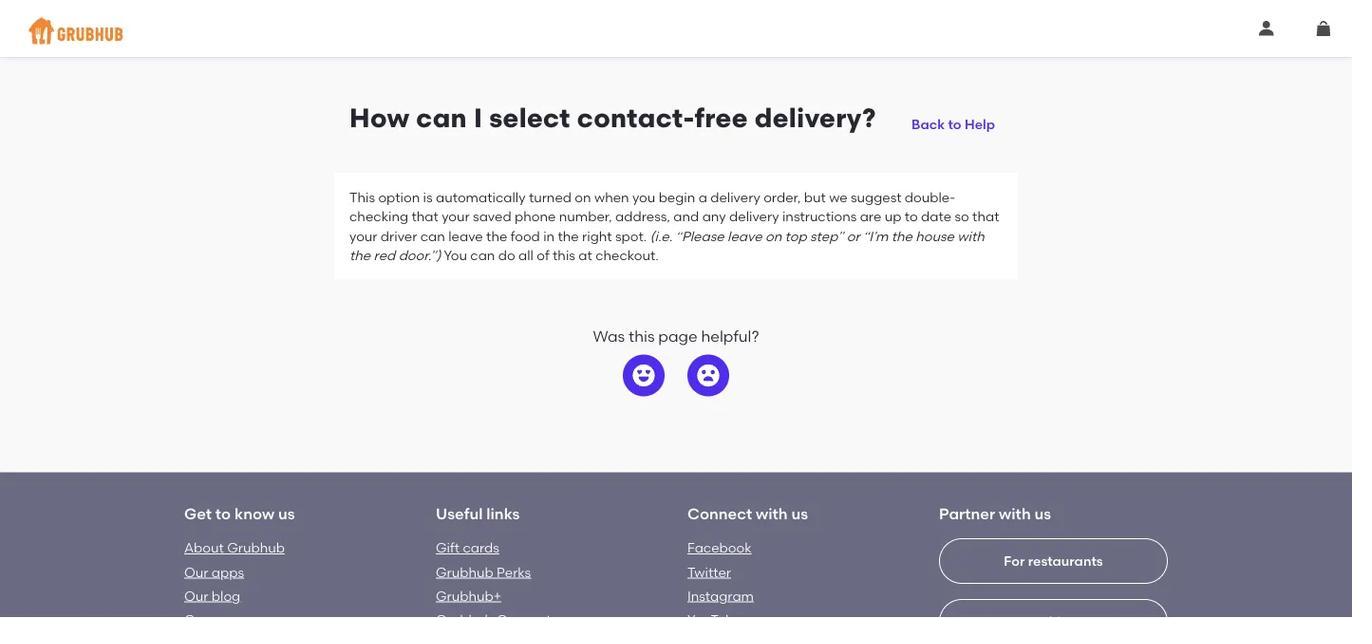 Task type: describe. For each thing, give the bounding box(es) containing it.
but
[[804, 189, 826, 205]]

date
[[922, 209, 952, 225]]

this page was helpful image
[[633, 364, 656, 387]]

blog
[[212, 588, 241, 604]]

door.")
[[399, 247, 441, 263]]

our apps link
[[184, 564, 244, 580]]

saved
[[473, 209, 512, 225]]

(i.e. "please leave on top step" or "i'm the house with the red door.")
[[350, 228, 985, 263]]

gift cards link
[[436, 540, 500, 556]]

begin
[[659, 189, 696, 205]]

of
[[537, 247, 550, 263]]

grubhub perks link
[[436, 564, 531, 580]]

this option is automatically turned on when you begin a delivery order, but we suggest double- checking that your saved phone number, address, and any delivery instructions are up to date so that your driver can leave the food in the right spot.
[[350, 189, 1000, 244]]

gift
[[436, 540, 460, 556]]

was this page helpful?
[[593, 327, 760, 346]]

back to help
[[912, 116, 996, 132]]

gift cards grubhub perks grubhub+
[[436, 540, 531, 604]]

spot.
[[616, 228, 647, 244]]

facebook
[[688, 540, 752, 556]]

know
[[235, 504, 275, 523]]

instagram
[[688, 588, 754, 604]]

option
[[379, 189, 420, 205]]

red
[[374, 247, 395, 263]]

right
[[582, 228, 612, 244]]

2 that from the left
[[973, 209, 1000, 225]]

and
[[674, 209, 700, 225]]

connect with us
[[688, 504, 809, 523]]

suggest
[[851, 189, 902, 205]]

are
[[860, 209, 882, 225]]

0 vertical spatial delivery
[[711, 189, 761, 205]]

top
[[785, 228, 807, 244]]

1 that from the left
[[412, 209, 439, 225]]

we
[[830, 189, 848, 205]]

can inside this option is automatically turned on when you begin a delivery order, but we suggest double- checking that your saved phone number, address, and any delivery instructions are up to date so that your driver can leave the food in the right spot.
[[421, 228, 445, 244]]

instructions
[[783, 209, 857, 225]]

our                                     blog link
[[184, 588, 241, 604]]

connect
[[688, 504, 753, 523]]

partner
[[940, 504, 996, 523]]

or
[[847, 228, 860, 244]]

food
[[511, 228, 540, 244]]

the right in
[[558, 228, 579, 244]]

phone
[[515, 209, 556, 225]]

with for connect with us
[[756, 504, 788, 523]]

to inside this option is automatically turned on when you begin a delivery order, but we suggest double- checking that your saved phone number, address, and any delivery instructions are up to date so that your driver can leave the food in the right spot.
[[905, 209, 918, 225]]

is
[[423, 189, 433, 205]]

twitter link
[[688, 564, 732, 580]]

step"
[[810, 228, 844, 244]]

1 vertical spatial delivery
[[730, 209, 780, 225]]

you
[[444, 247, 467, 263]]

1 our from the top
[[184, 564, 209, 580]]

1 horizontal spatial your
[[442, 209, 470, 225]]

for restaurants
[[1004, 553, 1104, 569]]

cards
[[463, 540, 500, 556]]

number,
[[559, 209, 612, 225]]

apps
[[212, 564, 244, 580]]

grubhub inside 'gift cards grubhub perks grubhub+'
[[436, 564, 494, 580]]

any
[[703, 209, 726, 225]]

can for you
[[471, 247, 495, 263]]

0 horizontal spatial this
[[553, 247, 576, 263]]

restaurants
[[1029, 553, 1104, 569]]

can for how
[[416, 102, 467, 134]]

1 us from the left
[[278, 504, 295, 523]]

free
[[695, 102, 748, 134]]



Task type: vqa. For each thing, say whether or not it's contained in the screenshot.
leave
yes



Task type: locate. For each thing, give the bounding box(es) containing it.
can left do on the top left of the page
[[471, 247, 495, 263]]

checking
[[350, 209, 409, 225]]

your down automatically
[[442, 209, 470, 225]]

can up door.")
[[421, 228, 445, 244]]

turned
[[529, 189, 572, 205]]

us for partner with us
[[1035, 504, 1052, 523]]

1 vertical spatial our
[[184, 588, 209, 604]]

leave inside this option is automatically turned on when you begin a delivery order, but we suggest double- checking that your saved phone number, address, and any delivery instructions are up to date so that your driver can leave the food in the right spot.
[[449, 228, 483, 244]]

leave
[[449, 228, 483, 244], [728, 228, 762, 244]]

to right up
[[905, 209, 918, 225]]

on up number,
[[575, 189, 592, 205]]

1 horizontal spatial to
[[905, 209, 918, 225]]

0 vertical spatial our
[[184, 564, 209, 580]]

1 horizontal spatial us
[[792, 504, 809, 523]]

grubhub
[[227, 540, 285, 556], [436, 564, 494, 580]]

all
[[519, 247, 534, 263]]

0 horizontal spatial that
[[412, 209, 439, 225]]

up
[[885, 209, 902, 225]]

us right know
[[278, 504, 295, 523]]

2 horizontal spatial with
[[1000, 504, 1031, 523]]

0 vertical spatial on
[[575, 189, 592, 205]]

how can i select contact-free delivery?
[[350, 102, 877, 134]]

1 vertical spatial can
[[421, 228, 445, 244]]

the down saved
[[487, 228, 508, 244]]

this right was
[[629, 327, 655, 346]]

with for partner with us
[[1000, 504, 1031, 523]]

2 horizontal spatial us
[[1035, 504, 1052, 523]]

this
[[350, 189, 375, 205]]

0 horizontal spatial to
[[216, 504, 231, 523]]

2 vertical spatial can
[[471, 247, 495, 263]]

useful
[[436, 504, 483, 523]]

to for back to help
[[949, 116, 962, 132]]

house
[[916, 228, 955, 244]]

select
[[489, 102, 571, 134]]

that right so
[[973, 209, 1000, 225]]

1 vertical spatial grubhub
[[436, 564, 494, 580]]

when
[[595, 189, 630, 205]]

0 vertical spatial this
[[553, 247, 576, 263]]

2 vertical spatial to
[[216, 504, 231, 523]]

to left help
[[949, 116, 962, 132]]

0 horizontal spatial small image
[[1260, 21, 1275, 36]]

1 horizontal spatial this
[[629, 327, 655, 346]]

this
[[553, 247, 576, 263], [629, 327, 655, 346]]

that down is
[[412, 209, 439, 225]]

twitter
[[688, 564, 732, 580]]

to
[[949, 116, 962, 132], [905, 209, 918, 225], [216, 504, 231, 523]]

1 horizontal spatial with
[[958, 228, 985, 244]]

us up for restaurants
[[1035, 504, 1052, 523]]

delivery up any
[[711, 189, 761, 205]]

useful links
[[436, 504, 520, 523]]

you can do all of this at checkout.
[[441, 247, 659, 263]]

the left red
[[350, 247, 371, 263]]

on inside this option is automatically turned on when you begin a delivery order, but we suggest double- checking that your saved phone number, address, and any delivery instructions are up to date so that your driver can leave the food in the right spot.
[[575, 189, 592, 205]]

2 horizontal spatial to
[[949, 116, 962, 132]]

1 small image from the left
[[1260, 21, 1275, 36]]

on left top at the top right
[[766, 228, 782, 244]]

instagram link
[[688, 588, 754, 604]]

leave up you
[[449, 228, 483, 244]]

1 leave from the left
[[449, 228, 483, 244]]

1 horizontal spatial that
[[973, 209, 1000, 225]]

grubhub inside about grubhub our apps our                                     blog
[[227, 540, 285, 556]]

automatically
[[436, 189, 526, 205]]

your down checking
[[350, 228, 378, 244]]

our down 'about'
[[184, 564, 209, 580]]

grubhub down know
[[227, 540, 285, 556]]

0 horizontal spatial leave
[[449, 228, 483, 244]]

1 horizontal spatial on
[[766, 228, 782, 244]]

back to help link
[[905, 102, 1003, 136]]

in
[[544, 228, 555, 244]]

was
[[593, 327, 625, 346]]

2 our from the top
[[184, 588, 209, 604]]

page
[[659, 327, 698, 346]]

"please
[[676, 228, 725, 244]]

with up the for
[[1000, 504, 1031, 523]]

2 us from the left
[[792, 504, 809, 523]]

with down so
[[958, 228, 985, 244]]

0 horizontal spatial your
[[350, 228, 378, 244]]

(i.e.
[[650, 228, 673, 244]]

double-
[[905, 189, 956, 205]]

1 vertical spatial your
[[350, 228, 378, 244]]

us for connect with us
[[792, 504, 809, 523]]

do
[[499, 247, 516, 263]]

grubhub+
[[436, 588, 502, 604]]

0 vertical spatial grubhub
[[227, 540, 285, 556]]

0 vertical spatial to
[[949, 116, 962, 132]]

checkout.
[[596, 247, 659, 263]]

with
[[958, 228, 985, 244], [756, 504, 788, 523], [1000, 504, 1031, 523]]

perks
[[497, 564, 531, 580]]

can
[[416, 102, 467, 134], [421, 228, 445, 244], [471, 247, 495, 263]]

partner with us
[[940, 504, 1052, 523]]

our left the blog
[[184, 588, 209, 604]]

the down up
[[892, 228, 913, 244]]

our
[[184, 564, 209, 580], [184, 588, 209, 604]]

to right get
[[216, 504, 231, 523]]

for restaurants link
[[940, 539, 1169, 618]]

about
[[184, 540, 224, 556]]

can left "i"
[[416, 102, 467, 134]]

on
[[575, 189, 592, 205], [766, 228, 782, 244]]

facebook twitter instagram
[[688, 540, 754, 604]]

1 horizontal spatial grubhub
[[436, 564, 494, 580]]

1 vertical spatial on
[[766, 228, 782, 244]]

this page was not helpful image
[[697, 364, 720, 387]]

facebook link
[[688, 540, 752, 556]]

you
[[633, 189, 656, 205]]

order,
[[764, 189, 801, 205]]

2 small image from the left
[[1317, 21, 1332, 36]]

how
[[350, 102, 410, 134]]

0 horizontal spatial grubhub
[[227, 540, 285, 556]]

us right connect
[[792, 504, 809, 523]]

delivery down order,
[[730, 209, 780, 225]]

so
[[955, 209, 970, 225]]

this right of
[[553, 247, 576, 263]]

get to know us
[[184, 504, 295, 523]]

leave inside (i.e. "please leave on top step" or "i'm the house with the red door.")
[[728, 228, 762, 244]]

about grubhub link
[[184, 540, 285, 556]]

3 us from the left
[[1035, 504, 1052, 523]]

0 vertical spatial your
[[442, 209, 470, 225]]

delivery
[[711, 189, 761, 205], [730, 209, 780, 225]]

leave right "please
[[728, 228, 762, 244]]

delivery?
[[755, 102, 877, 134]]

to for get to know us
[[216, 504, 231, 523]]

with right connect
[[756, 504, 788, 523]]

1 horizontal spatial small image
[[1317, 21, 1332, 36]]

us
[[278, 504, 295, 523], [792, 504, 809, 523], [1035, 504, 1052, 523]]

links
[[487, 504, 520, 523]]

with inside (i.e. "please leave on top step" or "i'm the house with the red door.")
[[958, 228, 985, 244]]

at
[[579, 247, 593, 263]]

1 vertical spatial to
[[905, 209, 918, 225]]

contact-
[[577, 102, 695, 134]]

that
[[412, 209, 439, 225], [973, 209, 1000, 225]]

0 vertical spatial can
[[416, 102, 467, 134]]

to inside back to help link
[[949, 116, 962, 132]]

small image
[[1260, 21, 1275, 36], [1317, 21, 1332, 36]]

grubhub logo image
[[29, 12, 124, 50]]

0 horizontal spatial on
[[575, 189, 592, 205]]

help
[[965, 116, 996, 132]]

i
[[474, 102, 483, 134]]

on inside (i.e. "please leave on top step" or "i'm the house with the red door.")
[[766, 228, 782, 244]]

2 leave from the left
[[728, 228, 762, 244]]

address,
[[616, 209, 671, 225]]

0 horizontal spatial with
[[756, 504, 788, 523]]

get
[[184, 504, 212, 523]]

back
[[912, 116, 945, 132]]

1 horizontal spatial leave
[[728, 228, 762, 244]]

"i'm
[[864, 228, 889, 244]]

1 vertical spatial this
[[629, 327, 655, 346]]

helpful?
[[702, 327, 760, 346]]

0 horizontal spatial us
[[278, 504, 295, 523]]

a
[[699, 189, 708, 205]]

driver
[[381, 228, 417, 244]]

grubhub down gift cards link
[[436, 564, 494, 580]]

about grubhub our apps our                                     blog
[[184, 540, 285, 604]]

grubhub+ link
[[436, 588, 502, 604]]

for
[[1004, 553, 1025, 569]]



